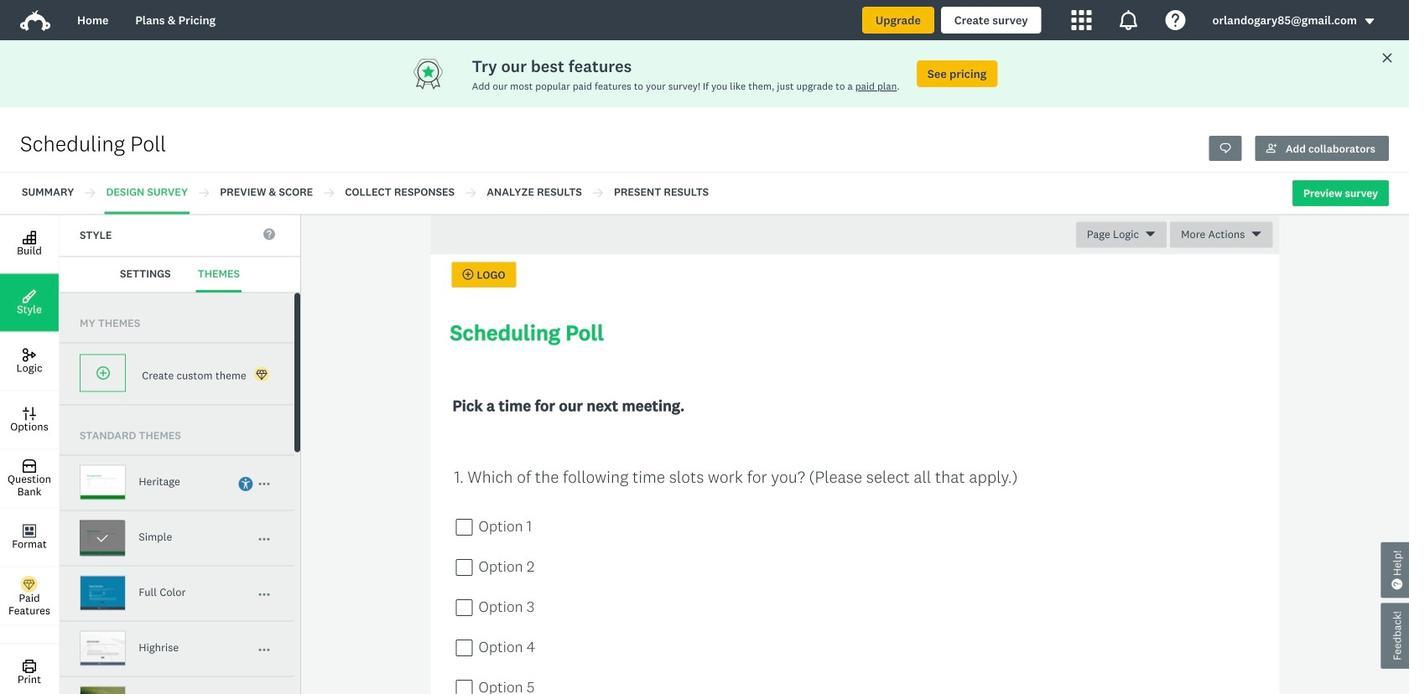 Task type: locate. For each thing, give the bounding box(es) containing it.
products icon image
[[1072, 10, 1092, 30], [1119, 10, 1139, 30]]

dropdown arrow image
[[1364, 16, 1376, 27]]

1 horizontal spatial products icon image
[[1119, 10, 1139, 30]]

0 horizontal spatial products icon image
[[1072, 10, 1092, 30]]

surveymonkey logo image
[[20, 10, 50, 31]]



Task type: describe. For each thing, give the bounding box(es) containing it.
2 products icon image from the left
[[1119, 10, 1139, 30]]

help icon image
[[1166, 10, 1186, 30]]

1 products icon image from the left
[[1072, 10, 1092, 30]]

rewards image
[[412, 57, 472, 91]]



Task type: vqa. For each thing, say whether or not it's contained in the screenshot.
the rightmost Products Icon
yes



